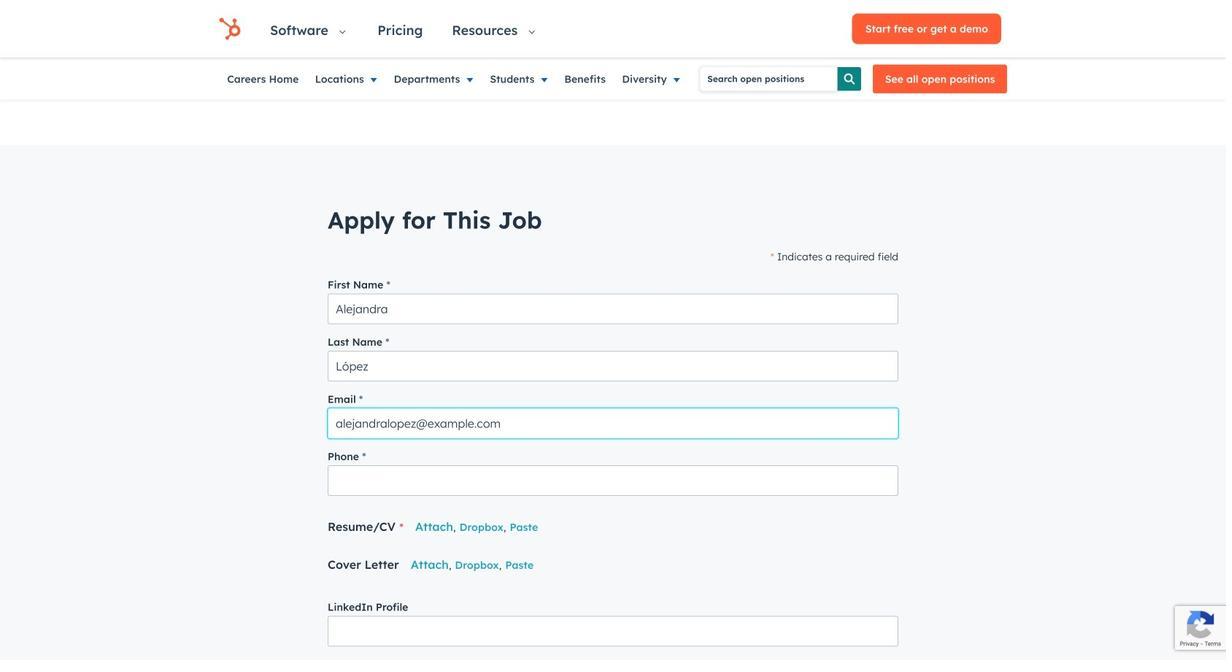 Task type: describe. For each thing, give the bounding box(es) containing it.
hubspot image
[[219, 18, 241, 40]]

secondary menu menu bar
[[219, 58, 701, 100]]



Task type: vqa. For each thing, say whether or not it's contained in the screenshot.
'Secondary Menu' Menu Bar
yes



Task type: locate. For each thing, give the bounding box(es) containing it.
Search all open positions search field
[[701, 67, 838, 91]]

None text field
[[328, 294, 899, 325], [328, 351, 899, 382], [328, 466, 899, 496], [328, 617, 899, 647], [328, 294, 899, 325], [328, 351, 899, 382], [328, 466, 899, 496], [328, 617, 899, 647]]

None email field
[[328, 408, 899, 439]]



